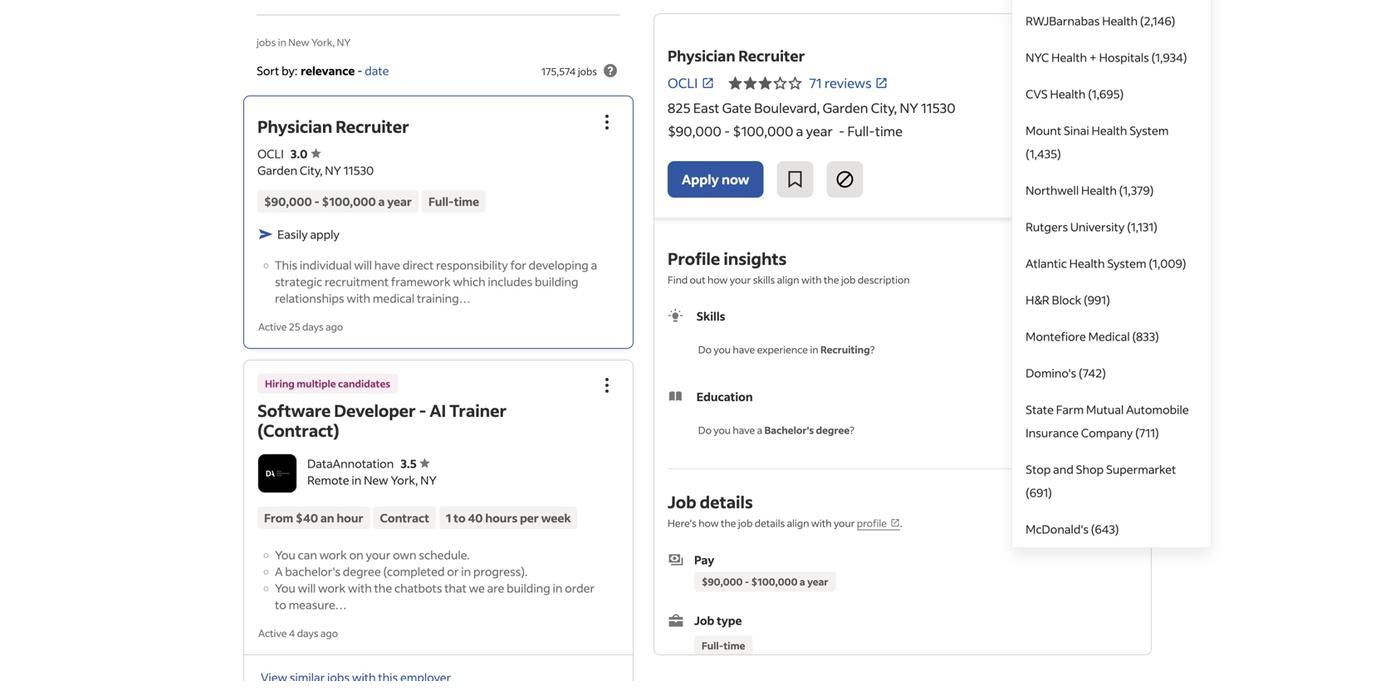 Task type: vqa. For each thing, say whether or not it's contained in the screenshot.
NOW
yes



Task type: locate. For each thing, give the bounding box(es) containing it.
1 yes button from the top
[[1038, 335, 1088, 365]]

1 horizontal spatial physician recruiter
[[668, 46, 805, 65]]

0 vertical spatial align
[[777, 273, 800, 286]]

physician
[[668, 46, 736, 65], [258, 115, 332, 137]]

atlantic health system (1,009)
[[1026, 256, 1187, 271]]

? right bachelor's
[[850, 424, 855, 437]]

yes button up domino's (742)
[[1038, 335, 1088, 365]]

in inside skills "group"
[[810, 343, 819, 356]]

0 vertical spatial the
[[824, 273, 840, 286]]

2 active from the top
[[258, 627, 287, 640]]

ocli up 825
[[668, 74, 698, 91]]

your inside you can work on your own schedule. a bachelor's degree (completed or in progress). you will work with the chatbots that we are building in order to measure…
[[366, 547, 391, 562]]

yes button up the and
[[1038, 415, 1088, 445]]

physician up 3.0
[[258, 115, 332, 137]]

days right 4
[[297, 627, 319, 640]]

apply
[[682, 171, 719, 188]]

to inside you can work on your own schedule. a bachelor's degree (completed or in progress). you will work with the chatbots that we are building in order to measure…
[[275, 597, 286, 612]]

have for skills
[[733, 343, 755, 356]]

? inside skills "group"
[[870, 343, 875, 356]]

0 vertical spatial you
[[714, 343, 731, 356]]

degree
[[816, 424, 850, 437], [343, 564, 381, 579]]

work up measure…
[[318, 581, 346, 596]]

2 you from the top
[[714, 424, 731, 437]]

(1,435)
[[1026, 146, 1062, 161]]

building down progress). at the left of the page
[[507, 581, 551, 596]]

1 horizontal spatial jobs
[[578, 65, 597, 78]]

mcdonald's (643)
[[1026, 522, 1120, 537]]

0 horizontal spatial physician recruiter
[[258, 115, 409, 137]]

1 vertical spatial ?
[[850, 424, 855, 437]]

1 vertical spatial active
[[258, 627, 287, 640]]

1 vertical spatial garden
[[258, 163, 298, 178]]

1 horizontal spatial will
[[354, 257, 372, 272]]

how right out
[[708, 273, 728, 286]]

- down 825 east gate boulevard, garden city, ny 11530
[[839, 123, 845, 140]]

degree inside you can work on your own schedule. a bachelor's degree (completed or in progress). you will work with the chatbots that we are building in order to measure…
[[343, 564, 381, 579]]

1 horizontal spatial the
[[721, 517, 737, 530]]

do for education
[[699, 424, 712, 437]]

skills
[[697, 309, 726, 324]]

atlantic
[[1026, 256, 1067, 271]]

university
[[1071, 219, 1125, 234]]

in right or
[[461, 564, 471, 579]]

1 vertical spatial no button
[[1092, 415, 1138, 445]]

0 vertical spatial $100,000
[[733, 123, 794, 140]]

0 vertical spatial you
[[275, 547, 296, 562]]

ago down relationships
[[326, 320, 343, 333]]

from $40 an hour
[[264, 511, 363, 525]]

no button inside the education group
[[1092, 415, 1138, 445]]

active left 25 at the top of page
[[258, 320, 287, 333]]

job left type
[[695, 613, 715, 628]]

will inside you can work on your own schedule. a bachelor's degree (completed or in progress). you will work with the chatbots that we are building in order to measure…
[[298, 581, 316, 596]]

yes button
[[1038, 335, 1088, 365], [1038, 415, 1088, 445]]

will inside this individual will have direct responsibility for developing a strategic recruitment framework which includes building relationships with medical training…
[[354, 257, 372, 272]]

yes inside the education group
[[1052, 422, 1074, 439]]

? down description
[[870, 343, 875, 356]]

active 4 days ago
[[258, 627, 338, 640]]

1 vertical spatial will
[[298, 581, 316, 596]]

have inside the education group
[[733, 424, 755, 437]]

1 horizontal spatial york,
[[391, 473, 418, 488]]

1 vertical spatial degree
[[343, 564, 381, 579]]

the down (completed
[[374, 581, 392, 596]]

1 vertical spatial building
[[507, 581, 551, 596]]

in
[[278, 36, 286, 49], [810, 343, 819, 356], [352, 473, 362, 488], [461, 564, 471, 579], [553, 581, 563, 596]]

1 vertical spatial have
[[733, 343, 755, 356]]

the down the job details
[[721, 517, 737, 530]]

jobs left help icon
[[578, 65, 597, 78]]

recruiter down date 'link'
[[336, 115, 409, 137]]

easily apply
[[277, 227, 340, 242]]

job
[[842, 273, 856, 286], [739, 517, 753, 530]]

1 vertical spatial you
[[714, 424, 731, 437]]

175,574
[[542, 65, 576, 78]]

direct
[[403, 257, 434, 272]]

remote
[[307, 473, 349, 488]]

yes inside skills "group"
[[1052, 341, 1074, 358]]

1 vertical spatial time
[[454, 194, 479, 209]]

have down education
[[733, 424, 755, 437]]

time down the 71 reviews link
[[876, 123, 903, 140]]

new up by:
[[288, 36, 309, 49]]

work left on
[[320, 547, 347, 562]]

do for skills
[[699, 343, 712, 356]]

job inside profile insights find out how your skills align with the job description
[[842, 273, 856, 286]]

you inside the education group
[[714, 424, 731, 437]]

from
[[264, 511, 293, 525]]

gate
[[722, 99, 752, 116]]

ago for active 25 days ago
[[326, 320, 343, 333]]

1 vertical spatial no
[[1106, 422, 1124, 439]]

? for skills
[[870, 343, 875, 356]]

city, down the 71 reviews link
[[871, 99, 897, 116]]

have inside this individual will have direct responsibility for developing a strategic recruitment framework which includes building relationships with medical training…
[[375, 257, 400, 272]]

per
[[520, 511, 539, 525]]

0 horizontal spatial the
[[374, 581, 392, 596]]

1 horizontal spatial ocli
[[668, 74, 698, 91]]

0 vertical spatial active
[[258, 320, 287, 333]]

city, down 3.0 out of five stars rating 'image'
[[300, 163, 323, 178]]

1 vertical spatial do
[[699, 424, 712, 437]]

1 horizontal spatial time
[[724, 639, 746, 652]]

candidates
[[338, 377, 391, 390]]

full-time up responsibility
[[429, 194, 479, 209]]

0 vertical spatial will
[[354, 257, 372, 272]]

recruiter up 3 out of 5 stars image at the right top of page
[[739, 46, 805, 65]]

your left profile
[[834, 517, 855, 530]]

- left ai
[[419, 400, 427, 421]]

new for jobs
[[288, 36, 309, 49]]

no button inside skills "group"
[[1092, 335, 1138, 365]]

year down here's how the job details align with your
[[808, 575, 829, 588]]

yes up domino's (742)
[[1052, 341, 1074, 358]]

health for +
[[1052, 50, 1088, 65]]

we
[[469, 581, 485, 596]]

jobs
[[257, 36, 276, 49], [578, 65, 597, 78]]

1 vertical spatial york,
[[391, 473, 418, 488]]

garden
[[823, 99, 869, 116], [258, 163, 298, 178]]

health right sinai
[[1092, 123, 1128, 138]]

system down cvs health (1,695) link
[[1130, 123, 1169, 138]]

system inside mount sinai health system (1,435)
[[1130, 123, 1169, 138]]

date
[[365, 63, 389, 78]]

you for education
[[714, 424, 731, 437]]

physician up ocli link
[[668, 46, 736, 65]]

york, up sort by: relevance - date
[[311, 36, 335, 49]]

1 vertical spatial to
[[275, 597, 286, 612]]

will up recruitment
[[354, 257, 372, 272]]

no up (742)
[[1106, 341, 1124, 358]]

yes
[[1052, 341, 1074, 358], [1052, 422, 1074, 439]]

1 horizontal spatial garden
[[823, 99, 869, 116]]

0 horizontal spatial ?
[[850, 424, 855, 437]]

0 vertical spatial city,
[[871, 99, 897, 116]]

do inside skills "group"
[[699, 343, 712, 356]]

northwell
[[1026, 183, 1079, 198]]

full- down job type
[[702, 639, 724, 652]]

$90,000 down the pay
[[702, 575, 743, 588]]

ocli left 3.0
[[258, 146, 284, 161]]

your left the skills
[[730, 273, 751, 286]]

0 vertical spatial have
[[375, 257, 400, 272]]

1 active from the top
[[258, 320, 287, 333]]

1 vertical spatial year
[[387, 194, 412, 209]]

health up hospitals
[[1103, 13, 1138, 28]]

0 vertical spatial physician recruiter
[[668, 46, 805, 65]]

job left description
[[842, 273, 856, 286]]

east
[[694, 99, 720, 116]]

montefiore medical (833) link
[[1013, 318, 1211, 355]]

2 vertical spatial have
[[733, 424, 755, 437]]

system
[[1130, 123, 1169, 138], [1108, 256, 1147, 271]]

days right 25 at the top of page
[[302, 320, 324, 333]]

physician recruiter
[[668, 46, 805, 65], [258, 115, 409, 137]]

health up university
[[1082, 183, 1117, 198]]

domino's (742) link
[[1013, 355, 1211, 391]]

0 vertical spatial system
[[1130, 123, 1169, 138]]

0 vertical spatial building
[[535, 274, 579, 289]]

profile
[[857, 517, 887, 530]]

with down recruitment
[[347, 291, 371, 306]]

2 yes from the top
[[1052, 422, 1074, 439]]

sinai
[[1064, 123, 1090, 138]]

time up responsibility
[[454, 194, 479, 209]]

align left profile
[[787, 517, 810, 530]]

with right the skills
[[802, 273, 822, 286]]

1 horizontal spatial job
[[842, 273, 856, 286]]

0 horizontal spatial 11530
[[344, 163, 374, 178]]

active for active 25 days ago
[[258, 320, 287, 333]]

0 horizontal spatial york,
[[311, 36, 335, 49]]

to down the 'a'
[[275, 597, 286, 612]]

atlantic health system (1,009) link
[[1013, 245, 1211, 282]]

you down skills
[[714, 343, 731, 356]]

multiple
[[297, 377, 336, 390]]

0 vertical spatial job
[[668, 491, 697, 513]]

you
[[714, 343, 731, 356], [714, 424, 731, 437]]

mount sinai health system (1,435)
[[1026, 123, 1169, 161]]

0 horizontal spatial physician
[[258, 115, 332, 137]]

building down developing
[[535, 274, 579, 289]]

1 horizontal spatial full-time
[[702, 639, 746, 652]]

help icon image
[[601, 61, 621, 81]]

0 vertical spatial details
[[700, 491, 753, 513]]

1 no from the top
[[1106, 341, 1124, 358]]

no down mutual
[[1106, 422, 1124, 439]]

you up the 'a'
[[275, 547, 296, 562]]

0 vertical spatial yes
[[1052, 341, 1074, 358]]

0 vertical spatial time
[[876, 123, 903, 140]]

the
[[824, 273, 840, 286], [721, 517, 737, 530], [374, 581, 392, 596]]

easily
[[277, 227, 308, 242]]

do down education
[[699, 424, 712, 437]]

profile insights find out how your skills align with the job description
[[668, 248, 910, 286]]

1 vertical spatial full-time
[[702, 639, 746, 652]]

and
[[1054, 462, 1074, 477]]

individual
[[300, 257, 352, 272]]

1
[[446, 511, 452, 525]]

no inside the education group
[[1106, 422, 1124, 439]]

$40
[[296, 511, 318, 525]]

0 vertical spatial job
[[842, 273, 856, 286]]

building
[[535, 274, 579, 289], [507, 581, 551, 596]]

2 no from the top
[[1106, 422, 1124, 439]]

degree down on
[[343, 564, 381, 579]]

1 vertical spatial ago
[[321, 627, 338, 640]]

will down bachelor's
[[298, 581, 316, 596]]

menu containing rwjbarnabas health (2,146)
[[1012, 0, 1212, 548]]

$100,000 down boulevard,
[[733, 123, 794, 140]]

framework
[[391, 274, 451, 289]]

0 vertical spatial degree
[[816, 424, 850, 437]]

garden down 'reviews'
[[823, 99, 869, 116]]

sort by: relevance - date
[[257, 63, 389, 78]]

chatbots
[[395, 581, 442, 596]]

have inside skills "group"
[[733, 343, 755, 356]]

$90,000 down east
[[668, 123, 722, 140]]

$90,000 up easily
[[264, 194, 312, 209]]

measure…
[[289, 597, 347, 612]]

$100,000 up apply
[[322, 194, 376, 209]]

no for skills
[[1106, 341, 1124, 358]]

job for job type
[[695, 613, 715, 628]]

0 vertical spatial physician
[[668, 46, 736, 65]]

york, down 3.5
[[391, 473, 418, 488]]

1 vertical spatial 11530
[[344, 163, 374, 178]]

cvs health (1,695)
[[1026, 86, 1124, 101]]

? inside the education group
[[850, 424, 855, 437]]

0 horizontal spatial full-time
[[429, 194, 479, 209]]

new for remote
[[364, 473, 388, 488]]

a inside group
[[757, 424, 763, 437]]

state
[[1026, 402, 1054, 417]]

days for 4
[[297, 627, 319, 640]]

no button for skills
[[1092, 335, 1138, 365]]

do
[[699, 343, 712, 356], [699, 424, 712, 437]]

shop
[[1076, 462, 1104, 477]]

no inside skills "group"
[[1106, 341, 1124, 358]]

2 horizontal spatial the
[[824, 273, 840, 286]]

mount sinai health system (1,435) link
[[1013, 112, 1211, 172]]

do you have a bachelor's degree ?
[[699, 424, 855, 437]]

you down education
[[714, 424, 731, 437]]

menu item
[[1013, 0, 1211, 2]]

$100,000 down here's how the job details align with your
[[752, 575, 798, 588]]

developer
[[334, 400, 416, 421]]

you
[[275, 547, 296, 562], [275, 581, 296, 596]]

1 you from the top
[[714, 343, 731, 356]]

in left recruiting
[[810, 343, 819, 356]]

health for (2,146)
[[1103, 13, 1138, 28]]

(742)
[[1079, 366, 1107, 381]]

job type
[[695, 613, 742, 628]]

health for (1,379)
[[1082, 183, 1117, 198]]

1 vertical spatial you
[[275, 581, 296, 596]]

ago down measure…
[[321, 627, 338, 640]]

the left description
[[824, 273, 840, 286]]

to right 1
[[454, 511, 466, 525]]

a inside this individual will have direct responsibility for developing a strategic recruitment framework which includes building relationships with medical training…
[[591, 257, 597, 272]]

system down the rutgers university (1,131) link
[[1108, 256, 1147, 271]]

175,574 jobs
[[542, 65, 597, 78]]

0 horizontal spatial full-
[[429, 194, 454, 209]]

0 vertical spatial how
[[708, 273, 728, 286]]

york, for remote in new york, ny
[[391, 473, 418, 488]]

experience
[[757, 343, 808, 356]]

your
[[730, 273, 751, 286], [834, 517, 855, 530], [366, 547, 391, 562]]

block
[[1052, 292, 1082, 307]]

that
[[445, 581, 467, 596]]

you inside skills "group"
[[714, 343, 731, 356]]

1 vertical spatial $90,000 - $100,000 a year
[[702, 575, 829, 588]]

(1,131)
[[1128, 219, 1158, 234]]

jobs up sort
[[257, 36, 276, 49]]

align right the skills
[[777, 273, 800, 286]]

close job details image
[[1124, 22, 1144, 42]]

job down the job details
[[739, 517, 753, 530]]

? for education
[[850, 424, 855, 437]]

york,
[[311, 36, 335, 49], [391, 473, 418, 488]]

apply now
[[682, 171, 750, 188]]

0 vertical spatial year
[[806, 123, 833, 140]]

order
[[565, 581, 595, 596]]

how
[[708, 273, 728, 286], [699, 517, 719, 530]]

do down skills
[[699, 343, 712, 356]]

year down 825 east gate boulevard, garden city, ny 11530
[[806, 123, 833, 140]]

health inside mount sinai health system (1,435)
[[1092, 123, 1128, 138]]

1 horizontal spatial your
[[730, 273, 751, 286]]

yes for skills
[[1052, 341, 1074, 358]]

1 do from the top
[[699, 343, 712, 356]]

0 vertical spatial new
[[288, 36, 309, 49]]

0 horizontal spatial job
[[739, 517, 753, 530]]

physician recruiter up 3 out of 5 stars image at the right top of page
[[668, 46, 805, 65]]

the inside profile insights find out how your skills align with the job description
[[824, 273, 840, 286]]

0 vertical spatial ago
[[326, 320, 343, 333]]

education group
[[668, 388, 1138, 449]]

2 horizontal spatial full-
[[848, 123, 876, 140]]

no for education
[[1106, 422, 1124, 439]]

0 vertical spatial ?
[[870, 343, 875, 356]]

mount
[[1026, 123, 1062, 138]]

0 vertical spatial ocli
[[668, 74, 698, 91]]

2 vertical spatial the
[[374, 581, 392, 596]]

skills
[[753, 273, 775, 286]]

garden down 3.0
[[258, 163, 298, 178]]

2 do from the top
[[699, 424, 712, 437]]

3.0 out of five stars rating image
[[291, 146, 321, 161]]

2 vertical spatial $90,000
[[702, 575, 743, 588]]

find
[[668, 273, 688, 286]]

you down the 'a'
[[275, 581, 296, 596]]

have left direct
[[375, 257, 400, 272]]

1 no button from the top
[[1092, 335, 1138, 365]]

health right cvs
[[1051, 86, 1086, 101]]

with inside profile insights find out how your skills align with the job description
[[802, 273, 822, 286]]

how inside profile insights find out how your skills align with the job description
[[708, 273, 728, 286]]

active for active 4 days ago
[[258, 627, 287, 640]]

(711)
[[1136, 425, 1160, 440]]

0 horizontal spatial $90,000 - $100,000 a year
[[264, 194, 412, 209]]

yes down farm
[[1052, 422, 1074, 439]]

time down type
[[724, 639, 746, 652]]

2 no button from the top
[[1092, 415, 1138, 445]]

have left experience
[[733, 343, 755, 356]]

menu
[[1012, 0, 1212, 548]]

education
[[697, 389, 753, 404]]

year up direct
[[387, 194, 412, 209]]

new down the dataannotation
[[364, 473, 388, 488]]

week
[[541, 511, 571, 525]]

0 vertical spatial yes button
[[1038, 335, 1088, 365]]

job up here's
[[668, 491, 697, 513]]

-
[[357, 63, 363, 78], [724, 123, 730, 140], [839, 123, 845, 140], [314, 194, 320, 209], [419, 400, 427, 421], [745, 575, 750, 588]]

with down on
[[348, 581, 372, 596]]

(contract)
[[258, 420, 339, 441]]

active left 4
[[258, 627, 287, 640]]

with left profile
[[812, 517, 832, 530]]

0 vertical spatial do
[[699, 343, 712, 356]]

1 vertical spatial days
[[297, 627, 319, 640]]

1 vertical spatial full-
[[429, 194, 454, 209]]

1 horizontal spatial new
[[364, 473, 388, 488]]

your right on
[[366, 547, 391, 562]]

2 yes button from the top
[[1038, 415, 1088, 445]]

0 vertical spatial $90,000 - $100,000 a year
[[264, 194, 412, 209]]

1 yes from the top
[[1052, 341, 1074, 358]]

do inside the education group
[[699, 424, 712, 437]]

montefiore medical (833)
[[1026, 329, 1160, 344]]

0 horizontal spatial jobs
[[257, 36, 276, 49]]

days
[[302, 320, 324, 333], [297, 627, 319, 640]]

$90,000 - $100,000 a year up apply
[[264, 194, 412, 209]]

how down the job details
[[699, 517, 719, 530]]

full-time down job type
[[702, 639, 746, 652]]

0 vertical spatial full-
[[848, 123, 876, 140]]



Task type: describe. For each thing, give the bounding box(es) containing it.
- down gate
[[724, 123, 730, 140]]

rwjbarnabas
[[1026, 13, 1100, 28]]

2 vertical spatial year
[[808, 575, 829, 588]]

bachelor's
[[285, 564, 341, 579]]

software
[[258, 400, 331, 421]]

cvs health (1,695) link
[[1013, 76, 1211, 112]]

1 vertical spatial details
[[755, 517, 785, 530]]

yes for education
[[1052, 422, 1074, 439]]

1 vertical spatial system
[[1108, 256, 1147, 271]]

1 vertical spatial jobs
[[578, 65, 597, 78]]

1 to 40 hours per week
[[446, 511, 571, 525]]

h&r
[[1026, 292, 1050, 307]]

h&r block (991)
[[1026, 292, 1111, 307]]

relevance
[[301, 63, 355, 78]]

domino's
[[1026, 366, 1077, 381]]

.
[[901, 517, 903, 530]]

2 vertical spatial $100,000
[[752, 575, 798, 588]]

1 vertical spatial $90,000
[[264, 194, 312, 209]]

not interested image
[[835, 169, 855, 189]]

supermarket
[[1107, 462, 1177, 477]]

rwjbarnabas health (2,146)
[[1026, 13, 1176, 28]]

building inside this individual will have direct responsibility for developing a strategic recruitment framework which includes building relationships with medical training…
[[535, 274, 579, 289]]

progress).
[[474, 564, 528, 579]]

profile link
[[857, 517, 901, 530]]

with inside this individual will have direct responsibility for developing a strategic recruitment framework which includes building relationships with medical training…
[[347, 291, 371, 306]]

2 vertical spatial full-
[[702, 639, 724, 652]]

2 vertical spatial time
[[724, 639, 746, 652]]

you for skills
[[714, 343, 731, 356]]

71 reviews link
[[809, 74, 889, 91]]

nyc health + hospitals (1,934)
[[1026, 50, 1188, 65]]

health for system
[[1070, 256, 1105, 271]]

mcdonald's
[[1026, 522, 1089, 537]]

0 vertical spatial full-time
[[429, 194, 479, 209]]

71
[[809, 74, 822, 91]]

save this job image
[[785, 169, 805, 189]]

degree inside the education group
[[816, 424, 850, 437]]

skills group
[[668, 307, 1138, 368]]

contract
[[380, 511, 429, 525]]

stop and shop supermarket (691) link
[[1013, 451, 1211, 511]]

(691)
[[1026, 485, 1053, 500]]

includes
[[488, 274, 533, 289]]

h&r block (991) link
[[1013, 282, 1211, 318]]

1 you from the top
[[275, 547, 296, 562]]

0 horizontal spatial details
[[700, 491, 753, 513]]

rutgers university (1,131)
[[1026, 219, 1158, 234]]

0 horizontal spatial time
[[454, 194, 479, 209]]

1 vertical spatial city,
[[300, 163, 323, 178]]

now
[[722, 171, 750, 188]]

automobile
[[1127, 402, 1189, 417]]

description
[[858, 273, 910, 286]]

job actions for software developer - ai trainer (contract) is collapsed image
[[597, 376, 617, 395]]

recruiting
[[821, 343, 870, 356]]

the inside you can work on your own schedule. a bachelor's degree (completed or in progress). you will work with the chatbots that we are building in order to measure…
[[374, 581, 392, 596]]

for
[[511, 257, 527, 272]]

hiring
[[265, 377, 295, 390]]

developing
[[529, 257, 589, 272]]

- down garden city, ny 11530
[[314, 194, 320, 209]]

garden city, ny 11530
[[258, 163, 374, 178]]

(991)
[[1084, 292, 1111, 307]]

your inside profile insights find out how your skills align with the job description
[[730, 273, 751, 286]]

0 horizontal spatial ocli
[[258, 146, 284, 161]]

domino's (742)
[[1026, 366, 1107, 381]]

hours
[[485, 511, 518, 525]]

with inside you can work on your own schedule. a bachelor's degree (completed or in progress). you will work with the chatbots that we are building in order to measure…
[[348, 581, 372, 596]]

(1,379)
[[1120, 183, 1154, 198]]

1 horizontal spatial to
[[454, 511, 466, 525]]

0 vertical spatial 11530
[[921, 99, 956, 116]]

date link
[[365, 63, 389, 78]]

0 vertical spatial work
[[320, 547, 347, 562]]

strategic
[[275, 274, 322, 289]]

0 horizontal spatial garden
[[258, 163, 298, 178]]

(2,146)
[[1141, 13, 1176, 28]]

cvs
[[1026, 86, 1048, 101]]

2 horizontal spatial time
[[876, 123, 903, 140]]

2 horizontal spatial your
[[834, 517, 855, 530]]

dataannotation
[[307, 456, 394, 471]]

825
[[668, 99, 691, 116]]

- down here's how the job details align with your
[[745, 575, 750, 588]]

3.5
[[401, 456, 417, 471]]

active 25 days ago
[[258, 320, 343, 333]]

have for education
[[733, 424, 755, 437]]

schedule.
[[419, 547, 470, 562]]

(1,934)
[[1152, 50, 1188, 65]]

$90,000 - $100,000 a year - full-time
[[668, 123, 903, 140]]

montefiore
[[1026, 329, 1087, 344]]

1 vertical spatial $100,000
[[322, 194, 376, 209]]

job for job details
[[668, 491, 697, 513]]

york, for jobs in new york, ny
[[311, 36, 335, 49]]

1 vertical spatial work
[[318, 581, 346, 596]]

in up by:
[[278, 36, 286, 49]]

here's
[[668, 517, 697, 530]]

- left date 'link'
[[357, 63, 363, 78]]

1 horizontal spatial city,
[[871, 99, 897, 116]]

trainer
[[449, 400, 507, 421]]

(completed
[[383, 564, 445, 579]]

no button for education
[[1092, 415, 1138, 445]]

align inside profile insights find out how your skills align with the job description
[[777, 273, 800, 286]]

software developer - ai trainer (contract)
[[258, 400, 507, 441]]

type
[[717, 613, 742, 628]]

rutgers
[[1026, 219, 1069, 234]]

1 vertical spatial physician
[[258, 115, 332, 137]]

on
[[349, 547, 364, 562]]

mcdonald's (643) link
[[1013, 511, 1211, 547]]

building inside you can work on your own schedule. a bachelor's degree (completed or in progress). you will work with the chatbots that we are building in order to measure…
[[507, 581, 551, 596]]

in left 'order' on the left of the page
[[553, 581, 563, 596]]

apply now button
[[668, 161, 764, 198]]

stop and shop supermarket (691)
[[1026, 462, 1177, 500]]

in down the dataannotation
[[352, 473, 362, 488]]

recruitment
[[325, 274, 389, 289]]

2 you from the top
[[275, 581, 296, 596]]

- inside software developer - ai trainer (contract)
[[419, 400, 427, 421]]

health for (1,695)
[[1051, 86, 1086, 101]]

bachelor's
[[765, 424, 814, 437]]

job actions for physician recruiter is collapsed image
[[597, 112, 617, 132]]

1 vertical spatial job
[[739, 517, 753, 530]]

0 vertical spatial jobs
[[257, 36, 276, 49]]

by:
[[282, 63, 298, 78]]

3 out of 5 stars image
[[728, 73, 803, 93]]

yes button for skills
[[1038, 335, 1088, 365]]

1 vertical spatial align
[[787, 517, 810, 530]]

do you have experience in recruiting ?
[[699, 343, 875, 356]]

(1,009)
[[1149, 256, 1187, 271]]

nyc health + hospitals (1,934) link
[[1013, 39, 1211, 76]]

northwell health (1,379)
[[1026, 183, 1154, 198]]

1 vertical spatial physician recruiter
[[258, 115, 409, 137]]

(833)
[[1133, 329, 1160, 344]]

0 vertical spatial $90,000
[[668, 123, 722, 140]]

0 vertical spatial garden
[[823, 99, 869, 116]]

1 horizontal spatial physician
[[668, 46, 736, 65]]

jobs in new york, ny
[[257, 36, 351, 49]]

40
[[468, 511, 483, 525]]

1 vertical spatial how
[[699, 517, 719, 530]]

3.5 out of five stars rating image
[[401, 456, 430, 471]]

a
[[275, 564, 283, 579]]

0 vertical spatial recruiter
[[739, 46, 805, 65]]

company
[[1082, 425, 1133, 440]]

71 reviews
[[809, 74, 872, 91]]

own
[[393, 547, 417, 562]]

hiring multiple candidates
[[265, 377, 391, 390]]

remote in new york, ny
[[307, 473, 437, 488]]

4
[[289, 627, 295, 640]]

company logo image
[[258, 454, 297, 493]]

ago for active 4 days ago
[[321, 627, 338, 640]]

sort
[[257, 63, 279, 78]]

ocli link
[[668, 73, 715, 93]]

responsibility
[[436, 257, 508, 272]]

yes button for education
[[1038, 415, 1088, 445]]

1 horizontal spatial $90,000 - $100,000 a year
[[702, 575, 829, 588]]

days for 25
[[302, 320, 324, 333]]

0 horizontal spatial recruiter
[[336, 115, 409, 137]]



